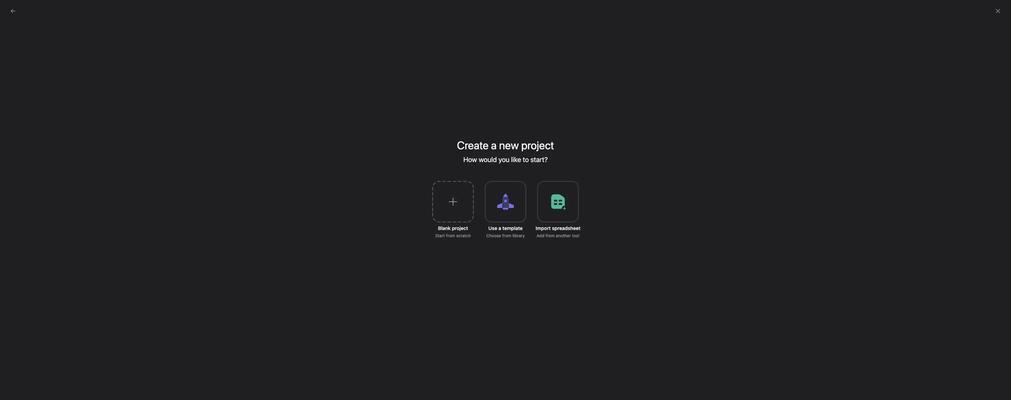 Task type: describe. For each thing, give the bounding box(es) containing it.
another
[[556, 234, 571, 239]]

go back image
[[10, 8, 16, 14]]

use a template choose from library
[[487, 226, 525, 239]]

would
[[479, 156, 497, 164]]

hide sidebar image
[[9, 6, 15, 11]]

start
[[436, 234, 445, 239]]

new project
[[499, 139, 555, 152]]

create
[[457, 139, 489, 152]]

how would you like to start?
[[464, 156, 548, 164]]

you
[[499, 156, 510, 164]]

close image
[[996, 8, 1001, 14]]

a for new project
[[491, 139, 497, 152]]

import spreadsheet add from another tool
[[536, 226, 581, 239]]

import
[[536, 226, 551, 232]]

how
[[464, 156, 477, 164]]

choose
[[487, 234, 501, 239]]

from for blank
[[446, 234, 455, 239]]



Task type: locate. For each thing, give the bounding box(es) containing it.
like
[[512, 156, 522, 164]]

a for template
[[499, 226, 502, 232]]

tool
[[572, 234, 580, 239]]

scratch
[[457, 234, 471, 239]]

0 horizontal spatial a
[[491, 139, 497, 152]]

blank project start from scratch
[[436, 226, 471, 239]]

from inside 'use a template choose from library'
[[503, 234, 512, 239]]

1 vertical spatial a
[[499, 226, 502, 232]]

from down the template
[[503, 234, 512, 239]]

create a new project
[[457, 139, 555, 152]]

a up would
[[491, 139, 497, 152]]

use
[[489, 226, 498, 232]]

2 from from the left
[[503, 234, 512, 239]]

add
[[537, 234, 545, 239]]

to start?
[[523, 156, 548, 164]]

from for import
[[546, 234, 555, 239]]

a right use
[[499, 226, 502, 232]]

0 horizontal spatial from
[[446, 234, 455, 239]]

3 from from the left
[[546, 234, 555, 239]]

from down blank
[[446, 234, 455, 239]]

library
[[513, 234, 525, 239]]

1 horizontal spatial from
[[503, 234, 512, 239]]

from inside blank project start from scratch
[[446, 234, 455, 239]]

from inside import spreadsheet add from another tool
[[546, 234, 555, 239]]

1 from from the left
[[446, 234, 455, 239]]

2 horizontal spatial from
[[546, 234, 555, 239]]

1 horizontal spatial a
[[499, 226, 502, 232]]

from right add
[[546, 234, 555, 239]]

from
[[446, 234, 455, 239], [503, 234, 512, 239], [546, 234, 555, 239]]

project
[[452, 226, 468, 232]]

blank
[[438, 226, 451, 232]]

template
[[503, 226, 523, 232]]

a
[[491, 139, 497, 152], [499, 226, 502, 232]]

0 vertical spatial a
[[491, 139, 497, 152]]

spreadsheet
[[552, 226, 581, 232]]

a inside 'use a template choose from library'
[[499, 226, 502, 232]]



Task type: vqa. For each thing, say whether or not it's contained in the screenshot.
right from
yes



